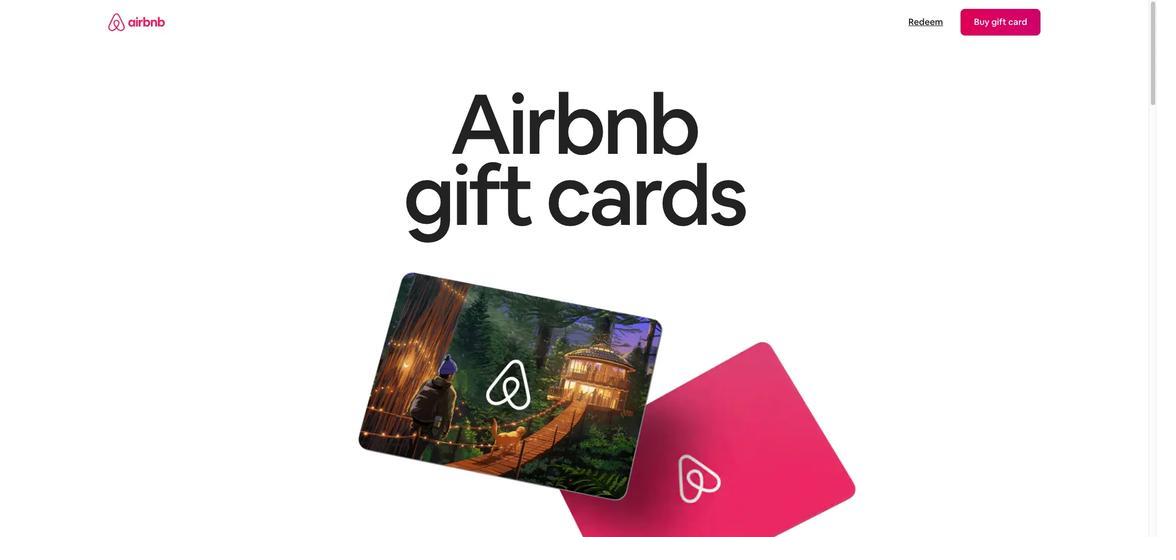 Task type: describe. For each thing, give the bounding box(es) containing it.
profile element
[[588, 0, 1041, 44]]

gift cards
[[404, 141, 746, 249]]

redeem link
[[903, 11, 949, 33]]

airbnb gift cards
[[404, 70, 746, 249]]



Task type: vqa. For each thing, say whether or not it's contained in the screenshot.
Airbnb
yes



Task type: locate. For each thing, give the bounding box(es) containing it.
airbnb
[[451, 70, 699, 178]]

redeem
[[909, 16, 944, 28]]



